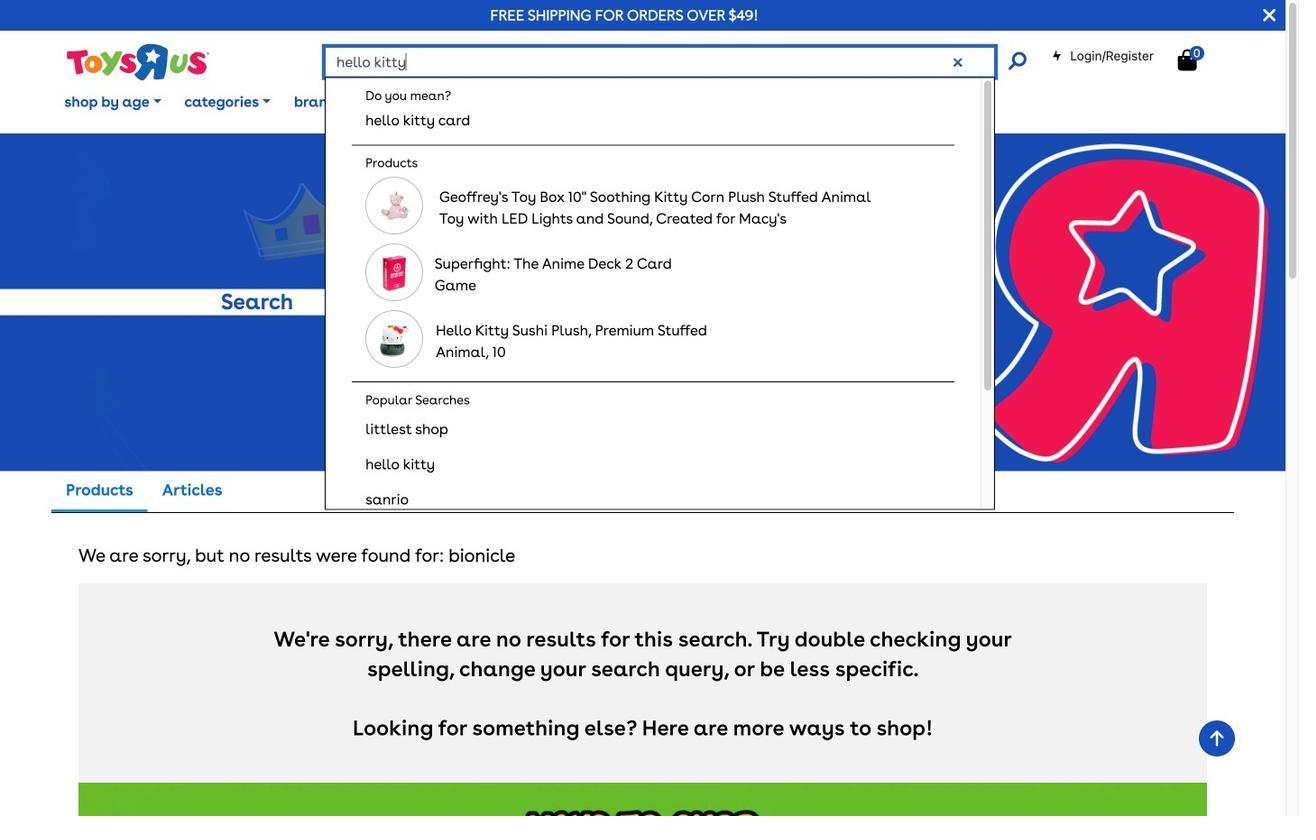 Task type: locate. For each thing, give the bounding box(es) containing it.
None search field
[[325, 47, 1027, 668]]

superfight: the anime deck 2 card game image
[[375, 254, 414, 293]]

tab list
[[51, 471, 237, 512]]

close button image
[[1264, 5, 1276, 25]]

main content
[[0, 134, 1286, 817]]

menu bar
[[53, 70, 1286, 134]]

list box
[[352, 78, 955, 668]]



Task type: describe. For each thing, give the bounding box(es) containing it.
geoffrey's toy box 10" soothing kitty corn plush stuffed animal toy with led lights and sound, created for macy's image
[[378, 187, 411, 226]]

Enter Keyword or Item No. search field
[[325, 47, 995, 77]]

ways to shop image
[[79, 783, 1208, 817]]

hello kitty sushi plush, premium stuffed animal, 10 image
[[378, 320, 411, 360]]

shopping bag image
[[1178, 49, 1197, 71]]

toys r us image
[[65, 42, 209, 83]]



Task type: vqa. For each thing, say whether or not it's contained in the screenshot.
0-2 years dropdown button on the top of page
no



